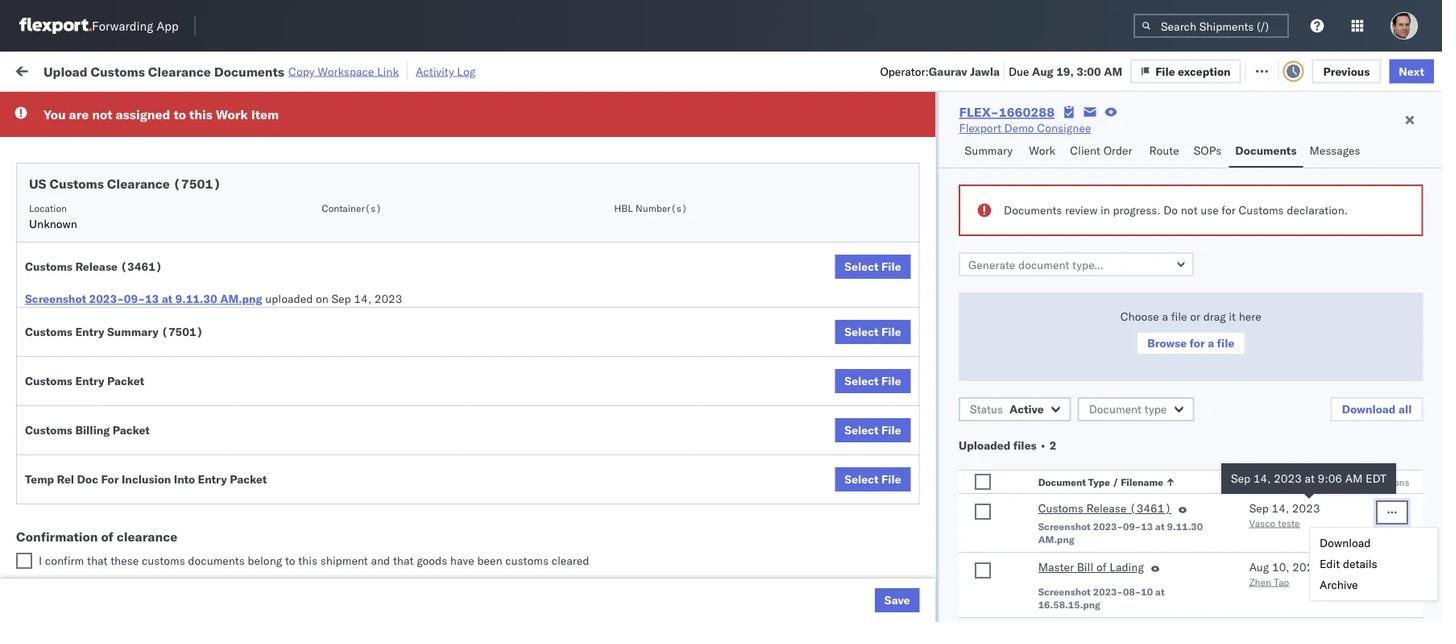 Task type: vqa. For each thing, say whether or not it's contained in the screenshot.
"I am filing a commendation report to improve your morale!"
no



Task type: locate. For each thing, give the bounding box(es) containing it.
am for 2:59 am est, feb 28, 2023
[[287, 480, 305, 494]]

1 flex-2150210 from the top
[[889, 232, 973, 246]]

7 resize handle column header from the left
[[965, 125, 985, 622]]

-- up customs release (3461) link
[[1097, 480, 1111, 494]]

2023- down master bill of lading "link"
[[1093, 585, 1123, 597]]

0 horizontal spatial not
[[92, 106, 112, 122]]

activity
[[416, 64, 454, 78]]

0 vertical spatial schedule delivery appointment
[[37, 124, 198, 139]]

2 vertical spatial air
[[493, 444, 508, 458]]

2 maeu1234567 from the top
[[993, 302, 1074, 316]]

3 schedule delivery appointment from the top
[[37, 302, 198, 316]]

1 vertical spatial clearance
[[107, 176, 170, 192]]

0 vertical spatial clearance
[[148, 63, 211, 79]]

bicu1234565, left bill
[[993, 550, 1072, 564]]

17, up container(s)
[[357, 161, 374, 175]]

--
[[1097, 480, 1111, 494], [1097, 515, 1111, 529], [1097, 551, 1111, 565], [1097, 586, 1111, 600]]

1 vertical spatial status
[[970, 402, 1003, 416]]

2 vertical spatial bicu1234565, demu1232567
[[993, 586, 1157, 600]]

3:00 up uploaded on the left top
[[259, 232, 284, 246]]

bicu1234565, down 'master' on the bottom right of page
[[993, 586, 1072, 600]]

select for customs release (3461)
[[845, 259, 879, 274]]

-- right bill
[[1097, 551, 1111, 565]]

0 horizontal spatial am.png
[[220, 292, 262, 306]]

flex-1977428 for confirm pickup from los angeles, ca
[[889, 373, 973, 388]]

pm for schedule delivery appointment
[[294, 303, 311, 317]]

demo123 for confirm pickup from los angeles, ca
[[1097, 338, 1152, 352]]

2023 inside sep 14, 2023 vasco teste
[[1292, 501, 1320, 515]]

honeywell - test account for schedule delivery appointment
[[703, 303, 835, 317]]

doc
[[77, 472, 98, 486]]

file for customs entry summary (7501)
[[881, 325, 901, 339]]

packet down customs entry summary (7501)
[[107, 374, 144, 388]]

resize handle column header for container numbers button
[[1070, 125, 1089, 622]]

0 vertical spatial fcl
[[529, 409, 549, 423]]

otter for otter products - test account
[[598, 125, 624, 139]]

status up uploaded
[[970, 402, 1003, 416]]

numbers inside container numbers
[[993, 138, 1033, 150]]

1 vertical spatial air
[[493, 232, 508, 246]]

ocean fcl
[[493, 409, 549, 423], [493, 551, 549, 565]]

2 lcl from the top
[[529, 303, 549, 317]]

est, down 12:00 pm est, feb 25, 2023
[[308, 480, 332, 494]]

los for honeywell's confirm pickup from los angeles, ca "button"
[[145, 365, 163, 379]]

0 vertical spatial this
[[189, 106, 213, 122]]

messages
[[1310, 143, 1360, 158]]

sep for sep 14, 2023 vasco teste
[[1249, 501, 1268, 515]]

snooze
[[437, 132, 468, 144]]

download inside the download edit details archive
[[1320, 536, 1371, 550]]

select file for customs billing packet
[[845, 423, 901, 437]]

schedule delivery appointment button up customs entry summary (7501)
[[37, 301, 198, 319]]

customs down clearance
[[142, 554, 185, 568]]

entry up customs entry packet
[[75, 325, 104, 339]]

Search Work text field
[[901, 58, 1077, 82]]

14, inside sep 14, 2023 vasco teste
[[1271, 501, 1289, 515]]

3:00 up 12:00
[[259, 409, 284, 423]]

1 schedule pickup from los angeles, ca link from the top
[[37, 257, 229, 290]]

1 vertical spatial on
[[316, 292, 329, 306]]

from
[[125, 152, 149, 166], [125, 258, 149, 272], [119, 329, 142, 343], [119, 365, 142, 379], [125, 471, 149, 485], [125, 506, 149, 520], [125, 542, 149, 556]]

1 vertical spatial document
[[1038, 476, 1086, 488]]

select for customs billing packet
[[845, 423, 879, 437]]

0 vertical spatial 17,
[[358, 125, 375, 139]]

confirm pickup from los angeles, ca for bookings test consignee
[[37, 329, 211, 359]]

rel
[[57, 472, 74, 486]]

1 horizontal spatial 14,
[[1254, 471, 1271, 485]]

aug inside the aug 10, 2023 zhen tao
[[1249, 560, 1269, 574]]

upload for customs
[[37, 223, 74, 237]]

for down or
[[1189, 336, 1205, 350]]

1 vertical spatial 13
[[1141, 520, 1153, 532]]

1911408 for confirm delivery
[[924, 409, 973, 423]]

packet down 12:00
[[230, 472, 267, 486]]

customs right the been
[[505, 554, 549, 568]]

pm for upload proof of delivery
[[294, 444, 311, 458]]

los inside the schedule pickup from los angeles international airport
[[152, 152, 170, 166]]

1 vertical spatial fcl
[[529, 551, 549, 565]]

next
[[1399, 64, 1424, 78]]

1 vertical spatial confirm pickup from los angeles, ca link
[[37, 364, 229, 396]]

customs inside upload customs clearance documents
[[77, 223, 122, 237]]

drag
[[1203, 309, 1226, 323]]

Search Shipments (/) text field
[[1134, 14, 1289, 38]]

1 horizontal spatial client
[[1070, 143, 1101, 158]]

summary button
[[958, 136, 1023, 168]]

10:30
[[259, 303, 291, 317]]

est,
[[308, 125, 332, 139], [307, 161, 331, 175], [307, 196, 331, 210], [307, 232, 331, 246], [314, 303, 338, 317], [308, 409, 332, 423], [314, 444, 338, 458], [308, 480, 332, 494], [308, 551, 332, 565]]

mbl/mawb numbers
[[1097, 132, 1196, 144]]

schedule delivery appointment up customs entry summary (7501)
[[37, 302, 198, 316]]

delivery
[[88, 124, 129, 139], [88, 195, 129, 209], [88, 302, 129, 316], [81, 408, 123, 422], [120, 444, 161, 458]]

1 vertical spatial bicu1234565, demu1232567
[[993, 550, 1157, 564]]

2 horizontal spatial 14,
[[1271, 501, 1289, 515]]

1 air from the top
[[493, 161, 508, 175]]

los up clearance
[[152, 506, 170, 520]]

download left all
[[1342, 402, 1395, 416]]

pickup for honeywell's confirm pickup from los angeles, ca "button"
[[81, 365, 116, 379]]

bookings
[[703, 338, 750, 352], [598, 409, 645, 423], [703, 409, 750, 423], [703, 480, 750, 494]]

demu1232567 down the "document type / filename" button
[[1075, 515, 1157, 529]]

screenshot
[[25, 292, 86, 306], [1038, 520, 1090, 532], [1038, 585, 1090, 597]]

1 horizontal spatial release
[[1086, 501, 1126, 515]]

2 2150210 from the top
[[924, 444, 973, 458]]

3 select file from the top
[[845, 374, 901, 388]]

ocean for honeywell - test account
[[493, 303, 526, 317]]

13 down filename
[[1141, 520, 1153, 532]]

est, down deadline button
[[307, 161, 331, 175]]

delivery for 3:00 am est, feb 25, 2023
[[81, 408, 123, 422]]

2 confirm pickup from los angeles, ca from the top
[[37, 365, 211, 395]]

download inside button
[[1342, 402, 1395, 416]]

0 horizontal spatial /
[[1112, 476, 1118, 488]]

3 maeu1234567 from the top
[[993, 373, 1074, 387]]

los up screenshot 2023-09-13 at 9.11.30 am.png 'link'
[[152, 258, 170, 272]]

file for customs entry packet
[[881, 374, 901, 388]]

0 vertical spatial 2:59
[[259, 125, 284, 139]]

confirm delivery button
[[37, 407, 123, 425]]

am up 12:00
[[287, 409, 305, 423]]

at right the "10"
[[1155, 585, 1164, 597]]

clearance inside upload customs clearance documents
[[125, 223, 176, 237]]

resize handle column header
[[230, 125, 250, 622], [409, 125, 429, 622], [466, 125, 485, 622], [570, 125, 590, 622], [675, 125, 695, 622], [836, 125, 856, 622], [965, 125, 985, 622], [1070, 125, 1089, 622], [1271, 125, 1291, 622], [1376, 125, 1395, 622], [1413, 125, 1433, 622]]

19,
[[1056, 64, 1074, 78]]

2 vertical spatial 14,
[[1271, 501, 1289, 515]]

select file
[[845, 259, 901, 274], [845, 325, 901, 339], [845, 374, 901, 388], [845, 423, 901, 437], [845, 472, 901, 486]]

1 vertical spatial western
[[841, 196, 883, 210]]

consignee inside button
[[703, 132, 749, 144]]

6 schedule from the top
[[37, 471, 85, 485]]

delivery inside button
[[81, 408, 123, 422]]

0 vertical spatial confirm pickup from los angeles, ca link
[[37, 328, 229, 361]]

(7501) for us customs clearance (7501)
[[173, 176, 221, 192]]

2 mawb1234 from the top
[[1097, 196, 1160, 210]]

name
[[626, 132, 652, 144]]

documents down unknown
[[37, 239, 95, 253]]

documents up 'in'
[[214, 63, 284, 79]]

resize handle column header for 'workitem' button
[[230, 125, 250, 622]]

release inside customs release (3461) link
[[1086, 501, 1126, 515]]

bicu1234565, demu1232567
[[993, 515, 1157, 529], [993, 550, 1157, 564], [993, 586, 1157, 600]]

timestamp / user
[[1249, 476, 1329, 488]]

1 vertical spatial of
[[101, 529, 113, 545]]

5 select file button from the top
[[835, 467, 911, 491]]

0 horizontal spatial work
[[175, 62, 203, 77]]

1 vertical spatial flex-2001714
[[889, 196, 973, 210]]

2 vertical spatial 3:00
[[259, 409, 284, 423]]

1 horizontal spatial aug
[[1249, 560, 1269, 574]]

sep inside sep 14, 2023 vasco teste
[[1249, 501, 1268, 515]]

9.11.30 down the "document type / filename" button
[[1167, 520, 1203, 532]]

release down upload customs clearance documents on the top left of the page
[[75, 259, 118, 274]]

of inside "link"
[[1096, 560, 1106, 574]]

upload customs clearance documents copy workspace link
[[44, 63, 399, 79]]

pickup for schedule pickup from los angeles international airport button
[[88, 152, 122, 166]]

2 integration test account - western digital from the top
[[703, 196, 919, 210]]

flex-1919147 button
[[864, 476, 976, 498], [864, 476, 976, 498]]

1 demo123 from the top
[[1097, 338, 1152, 352]]

1 horizontal spatial that
[[393, 554, 414, 568]]

1 vertical spatial ocean lcl
[[493, 303, 549, 317]]

schedule pickup from los angeles, ca link
[[37, 257, 229, 290], [37, 470, 229, 502], [37, 506, 229, 538], [37, 541, 229, 573]]

customs
[[91, 63, 145, 79], [50, 176, 104, 192], [1238, 203, 1284, 217], [77, 223, 122, 237], [25, 259, 73, 274], [25, 325, 73, 339], [25, 374, 73, 388], [25, 423, 73, 437], [1038, 501, 1083, 515]]

1 ocean fcl from the top
[[493, 409, 549, 423]]

release down document type / filename
[[1086, 501, 1126, 515]]

4 resize handle column header from the left
[[570, 125, 590, 622]]

(7501) down screenshot 2023-09-13 at 9.11.30 am.png uploaded on sep 14, 2023
[[161, 325, 203, 339]]

1 fcl from the top
[[529, 409, 549, 423]]

28,
[[358, 480, 375, 494]]

1 flxt00001977428a from the top
[[1097, 267, 1208, 281]]

0 vertical spatial 09-
[[124, 292, 145, 306]]

to
[[174, 106, 186, 122], [285, 554, 295, 568]]

0 vertical spatial download
[[1342, 402, 1395, 416]]

1 3:30 pm est, feb 17, 2023 from the top
[[259, 161, 405, 175]]

2 select file button from the top
[[835, 320, 911, 344]]

1 vertical spatial to
[[285, 554, 295, 568]]

customs release (3461) down document type / filename
[[1038, 501, 1171, 515]]

item
[[251, 106, 279, 122]]

details
[[1343, 557, 1377, 571]]

0 vertical spatial work
[[175, 62, 203, 77]]

1 2:59 from the top
[[259, 125, 284, 139]]

at inside screenshot 2023-08-10 at 16.58.15.png
[[1155, 585, 1164, 597]]

honeywell for schedule delivery appointment
[[703, 303, 756, 317]]

screenshot inside screenshot 2023-08-10 at 16.58.15.png
[[1038, 585, 1090, 597]]

2 flex-2150210 from the top
[[889, 444, 973, 458]]

5 schedule from the top
[[37, 302, 85, 316]]

1919147
[[924, 480, 973, 494]]

ca up customs entry packet
[[37, 345, 52, 359]]

honeywell for schedule pickup from los angeles, ca
[[703, 267, 756, 281]]

from for third "schedule pickup from los angeles, ca" button from the bottom of the page
[[125, 258, 149, 272]]

0 horizontal spatial 13
[[145, 292, 159, 306]]

0 vertical spatial 3:30
[[259, 161, 284, 175]]

1 vertical spatial 09-
[[1123, 520, 1141, 532]]

1 vertical spatial this
[[298, 554, 317, 568]]

0 horizontal spatial a
[[1162, 309, 1168, 323]]

of inside button
[[107, 444, 117, 458]]

resize handle column header for mbl/mawb numbers button
[[1271, 125, 1291, 622]]

mbl/mawb
[[1097, 132, 1153, 144]]

0 vertical spatial schedule delivery appointment button
[[37, 124, 198, 141]]

for right "use"
[[1221, 203, 1235, 217]]

ocean
[[493, 125, 526, 139], [493, 303, 526, 317], [493, 409, 526, 423], [493, 551, 526, 565]]

1 vertical spatial schedule pickup from los angeles, ca button
[[37, 506, 229, 539]]

25, up 12:00 pm est, feb 25, 2023
[[358, 409, 375, 423]]

1 -- from the top
[[1097, 480, 1111, 494]]

1 vertical spatial appointment
[[132, 195, 198, 209]]

confirm up customs entry packet
[[37, 329, 78, 343]]

2023- for screenshot 2023-09-13 at 9.11.30 am.png
[[1093, 520, 1123, 532]]

1 select from the top
[[845, 259, 879, 274]]

0 vertical spatial mawb1234
[[1097, 161, 1160, 175]]

gaurav
[[929, 64, 967, 78]]

0 vertical spatial flex-1977428
[[889, 267, 973, 281]]

bicu1234565, up 'master' on the bottom right of page
[[993, 515, 1072, 529]]

pickup up airport
[[88, 152, 122, 166]]

schedule pickup from los angeles international airport button
[[37, 151, 229, 185]]

25,
[[358, 409, 375, 423], [364, 444, 381, 458]]

0 vertical spatial 13
[[145, 292, 159, 306]]

flex-1911466 button
[[864, 511, 976, 534], [864, 511, 976, 534], [864, 547, 976, 569], [864, 547, 976, 569], [864, 582, 976, 605], [864, 582, 976, 605]]

at up customs entry summary (7501)
[[162, 292, 173, 306]]

3 schedule delivery appointment link from the top
[[37, 301, 198, 317]]

4 select file button from the top
[[835, 418, 911, 442]]

am.png
[[220, 292, 262, 306], [1038, 533, 1074, 545]]

2 vertical spatial 2023-
[[1093, 585, 1123, 597]]

2:59 right documents
[[259, 551, 284, 565]]

upload for proof
[[37, 444, 74, 458]]

2023- for screenshot 2023-09-13 at 9.11.30 am.png uploaded on sep 14, 2023
[[89, 292, 124, 306]]

otter
[[598, 125, 624, 139], [703, 125, 729, 139]]

2 schedule pickup from los angeles, ca link from the top
[[37, 470, 229, 502]]

confirm for maeu1234567
[[37, 365, 78, 379]]

0 vertical spatial maeu1234567
[[993, 267, 1074, 281]]

numbers
[[1156, 132, 1196, 144], [993, 138, 1033, 150]]

2 vertical spatial schedule delivery appointment link
[[37, 301, 198, 317]]

from for confirm pickup from los angeles, ca "button" corresponding to bookings
[[119, 329, 142, 343]]

snoozed : no
[[333, 100, 391, 112]]

confirm up customs billing packet
[[37, 408, 78, 422]]

select
[[845, 259, 879, 274], [845, 325, 879, 339], [845, 374, 879, 388], [845, 423, 879, 437], [845, 472, 879, 486]]

2 bicu1234565, demu1232567 from the top
[[993, 550, 1157, 564]]

numbers for mbl/mawb numbers
[[1156, 132, 1196, 144]]

1 confirm pickup from los angeles, ca link from the top
[[37, 328, 229, 361]]

demo123 for confirm delivery
[[1097, 409, 1152, 423]]

3 flxt00001977428a from the top
[[1097, 373, 1208, 388]]

mawb1234 up '017482927423'
[[1097, 196, 1160, 210]]

aug up zhen
[[1249, 560, 1269, 574]]

1 maeu1234567 from the top
[[993, 267, 1074, 281]]

7 schedule from the top
[[37, 506, 85, 520]]

5 select file from the top
[[845, 472, 901, 486]]

1 1911466 from the top
[[924, 515, 973, 529]]

zhen
[[1249, 576, 1271, 588]]

route button
[[1143, 136, 1187, 168]]

track
[[417, 62, 443, 77]]

2 that from the left
[[393, 554, 414, 568]]

at down filename
[[1155, 520, 1164, 532]]

container(s)
[[322, 202, 382, 214]]

confirm inside button
[[37, 408, 78, 422]]

am for 2:59 am est, mar 3, 2023
[[287, 551, 305, 565]]

flxt00001977428a for schedule delivery appointment
[[1097, 303, 1208, 317]]

1 bicu1234565, from the top
[[993, 515, 1072, 529]]

schedule delivery appointment button down assigned
[[37, 124, 198, 141]]

1 1911408 from the top
[[924, 338, 973, 352]]

customs entry summary (7501)
[[25, 325, 203, 339]]

from for 2nd "schedule pickup from los angeles, ca" button from the top of the page
[[125, 506, 149, 520]]

maeu1234567 down generate document type... text field
[[993, 302, 1074, 316]]

at inside screenshot 2023-09-13 at 9.11.30 am.png
[[1155, 520, 1164, 532]]

for
[[101, 472, 119, 486]]

2 western from the top
[[841, 196, 883, 210]]

mawb1234 down order
[[1097, 161, 1160, 175]]

2 ocean fcl from the top
[[493, 551, 549, 565]]

1 select file button from the top
[[835, 255, 911, 279]]

work right import
[[175, 62, 203, 77]]

otter left products,
[[703, 125, 729, 139]]

2 confirm pickup from los angeles, ca link from the top
[[37, 364, 229, 396]]

2 vertical spatial maeu1234567
[[993, 373, 1074, 387]]

schedule delivery appointment link up customs entry summary (7501)
[[37, 301, 198, 317]]

of right the proof
[[107, 444, 117, 458]]

1 vertical spatial 1977428
[[924, 303, 973, 317]]

1 vertical spatial lcl
[[529, 303, 549, 317]]

2023- down customs release (3461) link
[[1093, 520, 1123, 532]]

/ left the user
[[1300, 476, 1306, 488]]

actions right 9:06 on the right
[[1376, 476, 1409, 488]]

1 flex-2001714 from the top
[[889, 161, 973, 175]]

sep 14, 2023 vasco teste
[[1249, 501, 1320, 529]]

2 ca from the top
[[37, 345, 52, 359]]

document inside button
[[1038, 476, 1086, 488]]

screenshot up 16.58.15.png
[[1038, 585, 1090, 597]]

2 2:59 from the top
[[259, 480, 284, 494]]

Generate document type... text field
[[958, 252, 1194, 276]]

upload inside upload customs clearance documents
[[37, 223, 74, 237]]

document for document type / filename
[[1038, 476, 1086, 488]]

ca down temp
[[37, 487, 52, 501]]

10
[[1141, 585, 1153, 597]]

2 -- from the top
[[1097, 515, 1111, 529]]

1 horizontal spatial status
[[970, 402, 1003, 416]]

select file for customs entry packet
[[845, 374, 901, 388]]

consignee button
[[695, 128, 840, 144]]

0 vertical spatial ocean fcl
[[493, 409, 549, 423]]

use
[[1200, 203, 1218, 217]]

lcl for honeywell - test account
[[529, 303, 549, 317]]

ocean fcl for 2:59 am est, mar 3, 2023
[[493, 551, 549, 565]]

pm up 3:00 pm est, feb 20, 2023
[[287, 196, 304, 210]]

1 : from the left
[[115, 100, 118, 112]]

3 schedule delivery appointment button from the top
[[37, 301, 198, 319]]

1 lcl from the top
[[529, 125, 549, 139]]

mbltest1234
[[1097, 125, 1174, 139]]

0 horizontal spatial customs
[[142, 554, 185, 568]]

est, down container(s)
[[307, 232, 331, 246]]

honeywell
[[703, 267, 756, 281], [598, 303, 651, 317], [703, 303, 756, 317], [703, 373, 756, 388]]

1 2001714 from the top
[[924, 161, 973, 175]]

/ right type
[[1112, 476, 1118, 488]]

that right and at the left of the page
[[393, 554, 414, 568]]

2001714 down summary button
[[924, 196, 973, 210]]

confirm pickup from los angeles, ca down screenshot 2023-09-13 at 9.11.30 am.png 'link'
[[37, 329, 211, 359]]

1 vertical spatial a
[[1207, 336, 1214, 350]]

2 ocean lcl from the top
[[493, 303, 549, 317]]

1 ocean from the top
[[493, 125, 526, 139]]

2 select from the top
[[845, 325, 879, 339]]

1 vertical spatial actions
[[1376, 476, 1409, 488]]

ocean for otter products - test account
[[493, 125, 526, 139]]

0 horizontal spatial file
[[1171, 309, 1187, 323]]

select file for customs entry summary (7501)
[[845, 325, 901, 339]]

09- inside screenshot 2023-09-13 at 9.11.30 am.png
[[1123, 520, 1141, 532]]

1 vertical spatial 2023-
[[1093, 520, 1123, 532]]

0 vertical spatial (3461)
[[120, 259, 162, 274]]

(3461) down upload customs clearance documents button
[[120, 259, 162, 274]]

1 schedule from the top
[[37, 124, 85, 139]]

17, for air
[[357, 161, 374, 175]]

schedule inside the schedule pickup from los angeles international airport
[[37, 152, 85, 166]]

2 flex-1977428 from the top
[[889, 303, 973, 317]]

2 vertical spatial schedule pickup from los angeles, ca button
[[37, 541, 229, 575]]

2 vertical spatial packet
[[230, 472, 267, 486]]

2023- inside screenshot 2023-08-10 at 16.58.15.png
[[1093, 585, 1123, 597]]

clearance for upload customs clearance documents copy workspace link
[[148, 63, 211, 79]]

0 vertical spatial to
[[174, 106, 186, 122]]

integration test account - on ag
[[598, 232, 771, 246], [703, 232, 876, 246], [598, 444, 771, 458], [703, 444, 876, 458]]

schedule left these
[[37, 542, 85, 556]]

upload up by:
[[44, 63, 87, 79]]

1 horizontal spatial a
[[1207, 336, 1214, 350]]

2 air from the top
[[493, 232, 508, 246]]

my work
[[16, 58, 88, 81]]

2 vertical spatial 2:59
[[259, 551, 284, 565]]

files
[[1013, 438, 1036, 452]]

2 1911408 from the top
[[924, 409, 973, 423]]

1 resize handle column header from the left
[[230, 125, 250, 622]]

los for confirm pickup from los angeles, ca "button" corresponding to bookings
[[145, 329, 163, 343]]

2 2001714 from the top
[[924, 196, 973, 210]]

upload up rel
[[37, 444, 74, 458]]

demo123 up the "document type / filename" button
[[1097, 409, 1152, 423]]

forwarding
[[92, 18, 153, 33]]

work inside work button
[[1029, 143, 1056, 158]]

pm for upload customs clearance documents
[[287, 232, 304, 246]]

2 ocean from the top
[[493, 303, 526, 317]]

bicu1234565, demu1232567 up 16.58.15.png
[[993, 550, 1157, 564]]

documents inside upload customs clearance documents
[[37, 239, 95, 253]]

4 select file from the top
[[845, 423, 901, 437]]

resize handle column header for mode "button"
[[570, 125, 590, 622]]

1 vertical spatial am.png
[[1038, 533, 1074, 545]]

this left 'in'
[[189, 106, 213, 122]]

download for all
[[1342, 402, 1395, 416]]

-- left 08-
[[1097, 586, 1111, 600]]

pickup up customs entry packet
[[81, 329, 116, 343]]

screenshot up 'master' on the bottom right of page
[[1038, 520, 1090, 532]]

1 vertical spatial upload
[[37, 223, 74, 237]]

2 1977428 from the top
[[924, 303, 973, 317]]

1 horizontal spatial document
[[1089, 402, 1141, 416]]

0 horizontal spatial 14,
[[354, 292, 371, 306]]

1 vertical spatial 9.11.30
[[1167, 520, 1203, 532]]

upload down location
[[37, 223, 74, 237]]

los
[[152, 152, 170, 166], [152, 258, 170, 272], [145, 329, 163, 343], [145, 365, 163, 379], [152, 471, 170, 485], [152, 506, 170, 520], [152, 542, 170, 556]]

0 horizontal spatial for
[[153, 100, 167, 112]]

1 vertical spatial mawb1234
[[1097, 196, 1160, 210]]

entry for packet
[[75, 374, 104, 388]]

schedule pickup from los angeles, ca
[[37, 258, 217, 288], [37, 471, 217, 501], [37, 506, 217, 537], [37, 542, 217, 572]]

0 vertical spatial lcl
[[529, 125, 549, 139]]

pm right 10:30
[[294, 303, 311, 317]]

2 3:30 from the top
[[259, 196, 284, 210]]

that down the confirmation of clearance on the bottom left of page
[[87, 554, 108, 568]]

confirm pickup from los angeles, ca button for honeywell
[[37, 364, 229, 398]]

0 vertical spatial digital
[[886, 161, 919, 175]]

air
[[493, 161, 508, 175], [493, 232, 508, 246], [493, 444, 508, 458]]

1 vertical spatial file
[[1217, 336, 1234, 350]]

2023- up customs entry summary (7501)
[[89, 292, 124, 306]]

summary down screenshot 2023-09-13 at 9.11.30 am.png 'link'
[[107, 325, 159, 339]]

file left or
[[1171, 309, 1187, 323]]

you are not assigned to this work item
[[44, 106, 279, 122]]

flex-2150210 for 12:00 pm est, feb 25, 2023
[[889, 444, 973, 458]]

4 select from the top
[[845, 423, 879, 437]]

0 horizontal spatial otter
[[598, 125, 624, 139]]

a inside browse for a file button
[[1207, 336, 1214, 350]]

route
[[1149, 143, 1179, 158]]

13 inside screenshot 2023-09-13 at 9.11.30 am.png
[[1141, 520, 1153, 532]]

from down upload customs clearance documents button
[[125, 258, 149, 272]]

1 vertical spatial (7501)
[[161, 325, 203, 339]]

ca up i
[[37, 522, 52, 537]]

12:00
[[259, 444, 291, 458]]

2023- inside screenshot 2023-09-13 at 9.11.30 am.png
[[1093, 520, 1123, 532]]

am
[[1104, 64, 1122, 78], [287, 125, 305, 139], [287, 409, 305, 423], [1345, 471, 1363, 485], [287, 480, 305, 494], [287, 551, 305, 565]]

schedule up unknown
[[37, 195, 85, 209]]

los down screenshot 2023-09-13 at 9.11.30 am.png 'link'
[[145, 329, 163, 343]]

1 schedule delivery appointment button from the top
[[37, 124, 198, 141]]

honeywell for confirm pickup from los angeles, ca
[[703, 373, 756, 388]]

2023-
[[89, 292, 124, 306], [1093, 520, 1123, 532], [1093, 585, 1123, 597]]

am for 3:00 am est, feb 25, 2023
[[287, 409, 305, 423]]

not right do at the right
[[1181, 203, 1197, 217]]

work
[[46, 58, 88, 81]]

maeu1234567 for confirm pickup from los angeles, ca
[[993, 373, 1074, 387]]

0 horizontal spatial (3461)
[[120, 259, 162, 274]]

3:00 for integration test account - on ag
[[259, 232, 284, 246]]

delivery inside button
[[120, 444, 161, 458]]

upload inside button
[[37, 444, 74, 458]]

for
[[153, 100, 167, 112], [1221, 203, 1235, 217], [1189, 336, 1205, 350]]

schedule delivery appointment link for 2:59 am est, feb 17, 2023
[[37, 124, 198, 140]]

1 ocean lcl from the top
[[493, 125, 549, 139]]

-- down document type / filename
[[1097, 515, 1111, 529]]

risk
[[340, 62, 358, 77]]

0 vertical spatial integration test account - western digital
[[703, 161, 919, 175]]

file down it
[[1217, 336, 1234, 350]]

schedule down unknown
[[37, 258, 85, 272]]

6 resize handle column header from the left
[[836, 125, 856, 622]]

a
[[1162, 309, 1168, 323], [1207, 336, 1214, 350]]

(3461) down filename
[[1129, 501, 1171, 515]]

2 vertical spatial flxt00001977428a
[[1097, 373, 1208, 388]]

2 vertical spatial flex-1977428
[[889, 373, 973, 388]]

1977428 for confirm pickup from los angeles, ca
[[924, 373, 973, 388]]

status
[[87, 100, 115, 112], [970, 402, 1003, 416]]

flex-1911408
[[889, 338, 973, 352], [889, 409, 973, 423]]

1 vertical spatial ocean fcl
[[493, 551, 549, 565]]

9.11.30 inside screenshot 2023-09-13 at 9.11.30 am.png
[[1167, 520, 1203, 532]]

: for snoozed
[[371, 100, 374, 112]]

workspace
[[318, 64, 374, 78]]

0 vertical spatial 2150210
[[924, 232, 973, 246]]

None checkbox
[[975, 474, 991, 490], [975, 504, 991, 520], [975, 474, 991, 490], [975, 504, 991, 520]]

download for edit
[[1320, 536, 1371, 550]]

summary inside button
[[965, 143, 1013, 158]]

3 select file button from the top
[[835, 369, 911, 393]]

1 vertical spatial work
[[216, 106, 248, 122]]

0 vertical spatial on
[[401, 62, 414, 77]]

4 schedule pickup from los angeles, ca from the top
[[37, 542, 217, 572]]

this left shipment at the left bottom of the page
[[298, 554, 317, 568]]

on right uploaded on the left top
[[316, 292, 329, 306]]

4 schedule from the top
[[37, 258, 85, 272]]

file for customs release (3461)
[[881, 259, 901, 274]]

1 schedule delivery appointment link from the top
[[37, 124, 198, 140]]

2 : from the left
[[371, 100, 374, 112]]

3 ocean from the top
[[493, 409, 526, 423]]

2 vertical spatial sep
[[1249, 501, 1268, 515]]

document inside button
[[1089, 402, 1141, 416]]

2 schedule from the top
[[37, 152, 85, 166]]

of for upload
[[107, 444, 117, 458]]

1 horizontal spatial 13
[[1141, 520, 1153, 532]]

entry
[[75, 325, 104, 339], [75, 374, 104, 388], [198, 472, 227, 486]]

am left edt
[[1345, 471, 1363, 485]]

am.png left uploaded on the left top
[[220, 292, 262, 306]]

client order button
[[1064, 136, 1143, 168]]

screenshot inside screenshot 2023-09-13 at 9.11.30 am.png
[[1038, 520, 1090, 532]]

pm for schedule pickup from los angeles international airport
[[287, 161, 304, 175]]

0 horizontal spatial aug
[[1032, 64, 1054, 78]]

status for status active
[[970, 402, 1003, 416]]

2 vertical spatial upload
[[37, 444, 74, 458]]

1 confirm pickup from los angeles, ca from the top
[[37, 329, 211, 359]]

None checkbox
[[16, 553, 32, 569], [975, 562, 991, 578], [16, 553, 32, 569], [975, 562, 991, 578]]

0 horizontal spatial release
[[75, 259, 118, 274]]

demo
[[1004, 121, 1034, 135]]

uploaded
[[265, 292, 313, 306]]

am.png inside screenshot 2023-09-13 at 9.11.30 am.png
[[1038, 533, 1074, 545]]

2 / from the left
[[1300, 476, 1306, 488]]

5 select from the top
[[845, 472, 879, 486]]

pickup inside the schedule pickup from los angeles international airport
[[88, 152, 122, 166]]

ca down confirmation at the bottom of the page
[[37, 558, 52, 572]]

hbl number(s)
[[614, 202, 688, 214]]

-
[[676, 125, 683, 139], [831, 161, 838, 175], [831, 196, 838, 210], [726, 232, 733, 246], [831, 232, 838, 246], [759, 267, 766, 281], [654, 303, 661, 317], [759, 303, 766, 317], [759, 373, 766, 388], [726, 444, 733, 458], [831, 444, 838, 458], [1097, 480, 1104, 494], [1104, 480, 1111, 494], [1097, 515, 1104, 529], [1104, 515, 1111, 529], [1097, 551, 1104, 565], [1104, 551, 1111, 565], [1097, 586, 1104, 600], [1104, 586, 1111, 600]]

2 bicu1234565, from the top
[[993, 550, 1072, 564]]

3:00 for bookings test consignee
[[259, 409, 284, 423]]

2 schedule delivery appointment from the top
[[37, 195, 198, 209]]

flex-2150210 for 3:00 pm est, feb 20, 2023
[[889, 232, 973, 246]]

log
[[457, 64, 476, 78]]

from inside the schedule pickup from los angeles international airport
[[125, 152, 149, 166]]

honeywell - test account for schedule pickup from los angeles, ca
[[703, 267, 835, 281]]

0 vertical spatial screenshot
[[25, 292, 86, 306]]

0 vertical spatial am.png
[[220, 292, 262, 306]]



Task type: describe. For each thing, give the bounding box(es) containing it.
previous button
[[1312, 59, 1381, 83]]

flex-1919147
[[889, 480, 973, 494]]

2 schedule pickup from los angeles, ca from the top
[[37, 471, 217, 501]]

timestamp / user button
[[1246, 472, 1343, 488]]

screenshot for screenshot 2023-08-10 at 16.58.15.png
[[1038, 585, 1090, 597]]

assigned
[[116, 106, 170, 122]]

flex id
[[864, 132, 894, 144]]

us
[[29, 176, 46, 192]]

documents left the review
[[1004, 203, 1062, 217]]

have
[[450, 554, 474, 568]]

08-
[[1123, 585, 1141, 597]]

1911408 for confirm pickup from los angeles, ca
[[924, 338, 973, 352]]

1 western from the top
[[841, 161, 883, 175]]

0 vertical spatial for
[[153, 100, 167, 112]]

delivery for 2:59 am est, feb 17, 2023
[[88, 124, 129, 139]]

1 vertical spatial customs release (3461)
[[1038, 501, 1171, 515]]

products,
[[732, 125, 781, 139]]

11 resize handle column header from the left
[[1413, 125, 1433, 622]]

pickup for confirm pickup from los angeles, ca "button" corresponding to bookings
[[81, 329, 116, 343]]

status for status : ready for work, blocked, in progress
[[87, 100, 115, 112]]

screenshot for screenshot 2023-09-13 at 9.11.30 am.png uploaded on sep 14, 2023
[[25, 292, 86, 306]]

confirm pickup from los angeles, ca for honeywell - test account
[[37, 365, 211, 395]]

activity log
[[416, 64, 476, 78]]

lcl for otter products - test account
[[529, 125, 549, 139]]

0 horizontal spatial on
[[316, 292, 329, 306]]

est, right deadline
[[308, 125, 332, 139]]

2 appointment from the top
[[132, 195, 198, 209]]

client name button
[[590, 128, 678, 144]]

schedule delivery appointment for 10:30 pm est, feb 21, 2023
[[37, 302, 198, 316]]

2:59 for 2:59 am est, feb 17, 2023
[[259, 125, 284, 139]]

3 schedule pickup from los angeles, ca from the top
[[37, 506, 217, 537]]

3 bicu1234565, from the top
[[993, 586, 1072, 600]]

13 for screenshot 2023-09-13 at 9.11.30 am.png uploaded on sep 14, 2023
[[145, 292, 159, 306]]

otter products, llc
[[703, 125, 804, 139]]

user
[[1308, 476, 1329, 488]]

confirm for demu1232567
[[37, 408, 78, 422]]

select file button for customs entry packet
[[835, 369, 911, 393]]

deadline
[[259, 132, 301, 144]]

0 vertical spatial release
[[75, 259, 118, 274]]

2 digital from the top
[[886, 196, 919, 210]]

at for screenshot 2023-09-13 at 9.11.30 am.png
[[1155, 520, 1164, 532]]

fcl for 2:59 am est, mar 3, 2023
[[529, 551, 549, 565]]

by:
[[58, 99, 74, 113]]

1 3:30 from the top
[[259, 161, 284, 175]]

select file for temp rel doc for inclusion into entry packet
[[845, 472, 901, 486]]

flex-1911408 for confirm pickup from los angeles, ca
[[889, 338, 973, 352]]

temp rel doc for inclusion into entry packet
[[25, 472, 267, 486]]

2023 inside the aug 10, 2023 zhen tao
[[1292, 560, 1320, 574]]

0 vertical spatial a
[[1162, 309, 1168, 323]]

appointment for 10:30 pm est, feb 21, 2023
[[132, 302, 198, 316]]

document type / filename
[[1038, 476, 1163, 488]]

(10)
[[261, 62, 289, 77]]

mbl/mawb numbers button
[[1089, 128, 1275, 144]]

for inside button
[[1189, 336, 1205, 350]]

delivery down us customs clearance (7501)
[[88, 195, 129, 209]]

demu1232567 down screenshot 2023-09-13 at 9.11.30 am.png
[[1075, 550, 1157, 564]]

2 vertical spatial 17,
[[357, 196, 374, 210]]

2 flex-2001714 from the top
[[889, 196, 973, 210]]

air for 3:00 pm est, feb 20, 2023
[[493, 232, 508, 246]]

778
[[303, 62, 324, 77]]

my
[[16, 58, 42, 81]]

0 vertical spatial upload
[[44, 63, 87, 79]]

feb down deadline button
[[334, 161, 354, 175]]

feb left 21, on the left of page
[[341, 303, 361, 317]]

14, for sep 14, 2023 vasco teste
[[1271, 501, 1289, 515]]

los for 2nd "schedule pickup from los angeles, ca" button from the top of the page
[[152, 506, 170, 520]]

import work
[[136, 62, 203, 77]]

of for master
[[1096, 560, 1106, 574]]

25, for 12:00 pm est, feb 25, 2023
[[364, 444, 381, 458]]

maeu1234567 for schedule pickup from los angeles, ca
[[993, 267, 1074, 281]]

2 customs from the left
[[505, 554, 549, 568]]

select for temp rel doc for inclusion into entry packet
[[845, 472, 879, 486]]

at for screenshot 2023-08-10 at 16.58.15.png
[[1155, 585, 1164, 597]]

entry for summary
[[75, 325, 104, 339]]

and
[[371, 554, 390, 568]]

confirmation of clearance
[[16, 529, 177, 545]]

1 digital from the top
[[886, 161, 919, 175]]

est, up 3:00 pm est, feb 20, 2023
[[307, 196, 331, 210]]

clearance for upload customs clearance documents
[[125, 223, 176, 237]]

at left risk
[[327, 62, 337, 77]]

0 vertical spatial sep
[[332, 292, 351, 306]]

from for honeywell's confirm pickup from los angeles, ca "button"
[[119, 365, 142, 379]]

flexport demo consignee link
[[959, 120, 1091, 136]]

schedule delivery appointment button for 10:30 pm est, feb 21, 2023
[[37, 301, 198, 319]]

10 resize handle column header from the left
[[1376, 125, 1395, 622]]

documents right "sops" button
[[1235, 143, 1297, 158]]

1 flex-1911466 from the top
[[889, 515, 973, 529]]

belong
[[248, 554, 282, 568]]

1 confirm from the top
[[37, 329, 78, 343]]

0 vertical spatial customs release (3461)
[[25, 259, 162, 274]]

progress.
[[1113, 203, 1160, 217]]

filtered
[[16, 99, 55, 113]]

resize handle column header for deadline button
[[409, 125, 429, 622]]

save button
[[875, 588, 920, 612]]

flex
[[864, 132, 882, 144]]

test 20 wi team assignment
[[1299, 586, 1439, 600]]

los for schedule pickup from los angeles international airport button
[[152, 152, 170, 166]]

est, up 12:00 pm est, feb 25, 2023
[[308, 409, 332, 423]]

2 flex-1911466 from the top
[[889, 551, 973, 565]]

work button
[[1023, 136, 1064, 168]]

forwarding app link
[[19, 18, 179, 34]]

document for document type
[[1089, 402, 1141, 416]]

1 / from the left
[[1112, 476, 1118, 488]]

file inside button
[[1217, 336, 1234, 350]]

4 ca from the top
[[37, 487, 52, 501]]

air for 12:00 pm est, feb 25, 2023
[[493, 444, 508, 458]]

0 vertical spatial 3:00
[[1077, 64, 1101, 78]]

0 vertical spatial aug
[[1032, 64, 1054, 78]]

file for temp rel doc for inclusion into entry packet
[[881, 472, 901, 486]]

1 vertical spatial summary
[[107, 325, 159, 339]]

am.png for screenshot 2023-09-13 at 9.11.30 am.png uploaded on sep 14, 2023
[[220, 292, 262, 306]]

3 schedule from the top
[[37, 195, 85, 209]]

4 ocean from the top
[[493, 551, 526, 565]]

timestamp
[[1249, 476, 1297, 488]]

tao
[[1273, 576, 1289, 588]]

flxt00001977428a for schedule pickup from los angeles, ca
[[1097, 267, 1208, 281]]

in
[[240, 100, 249, 112]]

declaration.
[[1287, 203, 1348, 217]]

0 vertical spatial file
[[1171, 309, 1187, 323]]

vasco
[[1249, 517, 1275, 529]]

ocean for bookings test consignee
[[493, 409, 526, 423]]

1 mawb1234 from the top
[[1097, 161, 1160, 175]]

at left 9:06 on the right
[[1305, 471, 1315, 485]]

187 on track
[[377, 62, 443, 77]]

2 schedule delivery appointment button from the top
[[37, 195, 198, 212]]

1 horizontal spatial not
[[1181, 203, 1197, 217]]

shipment
[[320, 554, 368, 568]]

schedule delivery appointment button for 2:59 am est, feb 17, 2023
[[37, 124, 198, 141]]

batch action button
[[1328, 58, 1433, 82]]

resize handle column header for client name button
[[675, 125, 695, 622]]

upload customs clearance documents link
[[37, 222, 229, 254]]

3 -- from the top
[[1097, 551, 1111, 565]]

1977428 for schedule pickup from los angeles, ca
[[924, 267, 973, 281]]

1 customs from the left
[[142, 554, 185, 568]]

order
[[1104, 143, 1133, 158]]

otter for otter products, llc
[[703, 125, 729, 139]]

4 -- from the top
[[1097, 586, 1111, 600]]

(7501) for customs entry summary (7501)
[[161, 325, 203, 339]]

3 schedule pickup from los angeles, ca button from the top
[[37, 541, 229, 575]]

2023- for screenshot 2023-08-10 at 16.58.15.png
[[1093, 585, 1123, 597]]

: for status
[[115, 100, 118, 112]]

feb up 3:00 pm est, feb 20, 2023
[[334, 196, 354, 210]]

8 schedule from the top
[[37, 542, 85, 556]]

uploaded files ∙ 2
[[958, 438, 1056, 452]]

customs release (3461) link
[[1038, 500, 1171, 520]]

client order
[[1070, 143, 1133, 158]]

0 vertical spatial not
[[92, 106, 112, 122]]

flxt00001977428a for confirm pickup from los angeles, ca
[[1097, 373, 1208, 388]]

download edit details archive
[[1320, 536, 1377, 592]]

due
[[1009, 64, 1029, 78]]

no
[[378, 100, 391, 112]]

los for third "schedule pickup from los angeles, ca" button from the bottom of the page
[[152, 258, 170, 272]]

message
[[216, 62, 261, 77]]

status : ready for work, blocked, in progress
[[87, 100, 291, 112]]

3 flex-1911466 from the top
[[889, 586, 973, 600]]

feb down snoozed
[[335, 125, 355, 139]]

09- for screenshot 2023-09-13 at 9.11.30 am.png
[[1123, 520, 1141, 532]]

filtered by:
[[16, 99, 74, 113]]

otter products - test account
[[598, 125, 753, 139]]

flex-1660288
[[959, 104, 1055, 120]]

been
[[477, 554, 502, 568]]

cleared
[[552, 554, 589, 568]]

browse for a file
[[1147, 336, 1234, 350]]

2:59 am est, feb 17, 2023
[[259, 125, 406, 139]]

select file for customs release (3461)
[[845, 259, 901, 274]]

3 bicu1234565, demu1232567 from the top
[[993, 586, 1157, 600]]

ocean fcl for 3:00 am est, feb 25, 2023
[[493, 409, 549, 423]]

0 horizontal spatial to
[[174, 106, 186, 122]]

demu1232567 up files
[[993, 408, 1075, 423]]

1 schedule pickup from los angeles, ca from the top
[[37, 258, 217, 288]]

screenshot 2023-09-13 at 9.11.30 am.png link
[[25, 291, 262, 307]]

0 vertical spatial 14,
[[354, 292, 371, 306]]

est, left mar
[[308, 551, 332, 565]]

1 integration test account - western digital from the top
[[703, 161, 919, 175]]

resize handle column header for flex id button
[[965, 125, 985, 622]]

activity log button
[[416, 61, 476, 81]]

work inside import work button
[[175, 62, 203, 77]]

file for customs billing packet
[[881, 423, 901, 437]]

4 schedule pickup from los angeles, ca link from the top
[[37, 541, 229, 573]]

next button
[[1389, 59, 1434, 83]]

25, for 3:00 am est, feb 25, 2023
[[358, 409, 375, 423]]

save
[[884, 593, 910, 607]]

1 horizontal spatial to
[[285, 554, 295, 568]]

upload proof of delivery
[[37, 444, 161, 458]]

teste
[[1278, 517, 1300, 529]]

1 horizontal spatial work
[[216, 106, 248, 122]]

0 vertical spatial actions
[[1394, 132, 1427, 144]]

2 vertical spatial entry
[[198, 472, 227, 486]]

6 ca from the top
[[37, 558, 52, 572]]

9.11.30 for screenshot 2023-09-13 at 9.11.30 am.png
[[1167, 520, 1203, 532]]

2:59 am est, mar 3, 2023
[[259, 551, 400, 565]]

import work button
[[129, 52, 210, 88]]

am for 2:59 am est, feb 17, 2023
[[287, 125, 305, 139]]

3 schedule pickup from los angeles, ca link from the top
[[37, 506, 229, 538]]

est, up 2:59 am est, feb 28, 2023
[[314, 444, 338, 458]]

airport
[[105, 168, 141, 182]]

1 vertical spatial for
[[1221, 203, 1235, 217]]

2 3:30 pm est, feb 17, 2023 from the top
[[259, 196, 405, 210]]

feb up 28,
[[341, 444, 361, 458]]

filename
[[1121, 476, 1163, 488]]

ocean lcl for honeywell
[[493, 303, 549, 317]]

operator:
[[880, 64, 929, 78]]

09- for screenshot 2023-09-13 at 9.11.30 am.png uploaded on sep 14, 2023
[[124, 292, 145, 306]]

flexport. image
[[19, 18, 92, 34]]

i
[[39, 554, 42, 568]]

pickup for third "schedule pickup from los angeles, ca" button from the bottom of the page
[[88, 258, 122, 272]]

am right 19,
[[1104, 64, 1122, 78]]

ocean lcl for otter
[[493, 125, 549, 139]]

bicu1234565, for 1st schedule pickup from los angeles, ca link from the bottom
[[993, 550, 1072, 564]]

mode
[[493, 132, 518, 144]]

screenshot for screenshot 2023-09-13 at 9.11.30 am.png
[[1038, 520, 1090, 532]]

2 schedule pickup from los angeles, ca button from the top
[[37, 506, 229, 539]]

action
[[1387, 62, 1422, 77]]

upload proof of delivery link
[[37, 443, 161, 459]]

feb up 12:00 pm est, feb 25, 2023
[[335, 409, 355, 423]]

3 1911466 from the top
[[924, 586, 973, 600]]

1 schedule pickup from los angeles, ca button from the top
[[37, 257, 229, 291]]

demu1232567 down lading
[[1075, 586, 1157, 600]]

1 bicu1234565, demu1232567 from the top
[[993, 515, 1157, 529]]

schedule delivery appointment link for 10:30 pm est, feb 21, 2023
[[37, 301, 198, 317]]

12:00 pm est, feb 25, 2023
[[259, 444, 412, 458]]

017482927423
[[1097, 232, 1181, 246]]

flex-1977428 for schedule pickup from los angeles, ca
[[889, 267, 973, 281]]

client for client order
[[1070, 143, 1101, 158]]

import
[[136, 62, 172, 77]]

9:06
[[1318, 471, 1342, 485]]

est, right uploaded on the left top
[[314, 303, 338, 317]]

from right for
[[125, 471, 149, 485]]

5 ca from the top
[[37, 522, 52, 537]]

0 horizontal spatial this
[[189, 106, 213, 122]]

3 resize handle column header from the left
[[466, 125, 485, 622]]

confirm delivery
[[37, 408, 123, 422]]

1 ca from the top
[[37, 274, 52, 288]]

feb left 28,
[[335, 480, 355, 494]]

container
[[993, 125, 1036, 137]]

screenshot 2023-09-13 at 9.11.30 am.png uploaded on sep 14, 2023
[[25, 292, 402, 306]]

air for 3:30 pm est, feb 17, 2023
[[493, 161, 508, 175]]

document type
[[1089, 402, 1167, 416]]

los left into at the bottom left
[[152, 471, 170, 485]]

14, for sep 14, 2023 at 9:06 am edt
[[1254, 471, 1271, 485]]

3 ca from the top
[[37, 381, 52, 395]]

documents
[[188, 554, 245, 568]]

packet for customs billing packet
[[113, 423, 150, 437]]

bicu1234565, for third schedule pickup from los angeles, ca link
[[993, 515, 1072, 529]]

review
[[1065, 203, 1097, 217]]

numbers for container numbers
[[993, 138, 1033, 150]]

2:59 for 2:59 am est, feb 28, 2023
[[259, 480, 284, 494]]

1 horizontal spatial (3461)
[[1129, 501, 1171, 515]]

number(s)
[[636, 202, 688, 214]]

2 schedule delivery appointment link from the top
[[37, 195, 198, 211]]

progress
[[251, 100, 291, 112]]

from for schedule pickup from los angeles international airport button
[[125, 152, 149, 166]]

pickup down upload proof of delivery button
[[88, 471, 122, 485]]

9.11.30 for screenshot 2023-09-13 at 9.11.30 am.png uploaded on sep 14, 2023
[[175, 292, 217, 306]]

flex-1977428 for schedule delivery appointment
[[889, 303, 973, 317]]

feb left 20,
[[334, 232, 354, 246]]

document type button
[[1077, 397, 1194, 421]]

1 that from the left
[[87, 554, 108, 568]]



